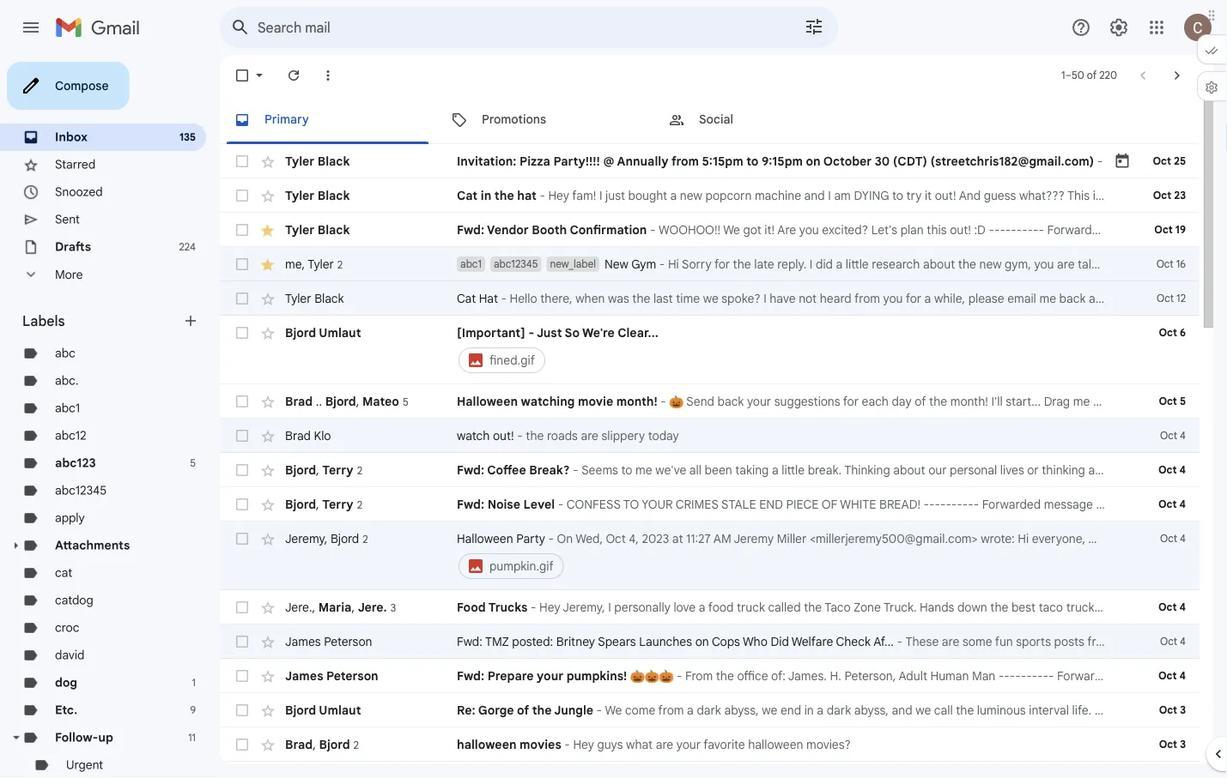 Task type: locate. For each thing, give the bounding box(es) containing it.
fwd: left 'tmz'
[[457, 635, 483, 650]]

2 tyler black from the top
[[285, 188, 350, 203]]

black
[[318, 154, 350, 169], [318, 188, 350, 203], [318, 222, 350, 237], [314, 291, 344, 306]]

black for fwd: vendor booth confirmation -
[[318, 222, 350, 237]]

0 vertical spatial peterson
[[324, 635, 372, 650]]

None checkbox
[[234, 153, 251, 170], [234, 187, 251, 204], [234, 222, 251, 239], [234, 256, 251, 273], [234, 393, 251, 411], [234, 428, 251, 445], [234, 462, 251, 479], [234, 531, 251, 548], [234, 599, 251, 617], [234, 634, 251, 651], [234, 668, 251, 685], [234, 153, 251, 170], [234, 187, 251, 204], [234, 222, 251, 239], [234, 256, 251, 273], [234, 393, 251, 411], [234, 428, 251, 445], [234, 462, 251, 479], [234, 531, 251, 548], [234, 599, 251, 617], [234, 634, 251, 651], [234, 668, 251, 685]]

and left let
[[1089, 291, 1110, 306]]

1 vertical spatial oct 3
[[1159, 739, 1186, 752]]

0 vertical spatial hey
[[548, 188, 569, 203]]

2 horizontal spatial of
[[1087, 69, 1097, 82]]

tab list
[[220, 96, 1200, 144]]

0 vertical spatial abc1
[[460, 258, 482, 271]]

1 horizontal spatial jere.
[[358, 600, 387, 615]]

a
[[670, 188, 677, 203], [925, 291, 931, 306], [1224, 291, 1227, 306], [772, 463, 779, 478], [699, 600, 706, 615]]

- right the hat
[[540, 188, 545, 203]]

0 horizontal spatial 5
[[190, 457, 196, 470]]

🎃 image right pumpkins!
[[630, 670, 645, 685]]

out! right the it in the top right of the page
[[935, 188, 956, 203]]

a right 12
[[1224, 291, 1227, 306]]

a left while, on the top
[[925, 291, 931, 306]]

umlaut up brad .. bjord , mateo 5 at the left of the page
[[319, 325, 361, 341]]

0 horizontal spatial month!
[[616, 394, 658, 409]]

primary tab
[[220, 96, 435, 144]]

oct inside cell
[[606, 532, 626, 547]]

1 inside labels navigation
[[192, 677, 196, 690]]

7 row from the top
[[220, 385, 1227, 419]]

to
[[746, 154, 759, 169], [892, 188, 903, 203], [1093, 394, 1104, 409], [621, 463, 632, 478]]

jeremy up maria
[[285, 531, 324, 546]]

fwd: left vendor
[[457, 222, 484, 237]]

5 inside brad .. bjord , mateo 5
[[403, 396, 408, 409]]

on left cops
[[695, 635, 709, 650]]

0 horizontal spatial are
[[581, 429, 599, 444]]

croc
[[55, 621, 79, 636]]

0 horizontal spatial about
[[893, 463, 925, 478]]

1 vertical spatial abc12345
[[55, 483, 107, 499]]

1
[[1062, 69, 1065, 82], [192, 677, 196, 690]]

1 terry from the top
[[322, 463, 354, 478]]

to left 9:15pm
[[746, 154, 759, 169]]

1 month! from the left
[[616, 394, 658, 409]]

1 left 50
[[1062, 69, 1065, 82]]

launches
[[639, 635, 692, 650]]

abc
[[55, 346, 75, 361]]

1 cat from the top
[[457, 188, 478, 203]]

cat for cat hat - hello there, when was the last time we spoke? i have not heard from you for a while, please email me back and let me know you are a
[[457, 291, 476, 306]]

suggestions
[[774, 394, 840, 409]]

tab list inside main content
[[220, 96, 1200, 144]]

0 horizontal spatial for
[[843, 394, 859, 409]]

black for invitation: pizza party!!!! @ annually from 5:15pm to 9:15pm on october 30 (cdt) (streetchris182@gmail.com) -
[[318, 154, 350, 169]]

brad for brad , bjord 2
[[285, 737, 313, 753]]

truck right food
[[737, 600, 765, 615]]

12 row from the top
[[220, 591, 1227, 625]]

fwd: left noise
[[457, 497, 484, 512]]

fwd: up re:
[[457, 669, 484, 684]]

main content
[[220, 96, 1227, 779]]

1 vertical spatial and
[[1089, 291, 1110, 306]]

-
[[1097, 154, 1103, 169], [540, 188, 545, 203], [650, 222, 656, 237], [659, 257, 665, 272], [501, 291, 507, 306], [529, 325, 534, 341], [658, 394, 669, 409], [517, 429, 523, 444], [573, 463, 578, 478], [558, 497, 564, 512], [548, 532, 554, 547], [531, 600, 536, 615], [897, 635, 903, 650], [674, 669, 685, 684], [596, 703, 602, 718], [565, 738, 570, 753]]

1 vertical spatial are
[[581, 429, 599, 444]]

2 a from the left
[[1205, 394, 1213, 409]]

cat for cat in the hat - hey fam! i just bought a new popcorn machine and i am dying to try it out! and guess what??? this is not your old-boring po
[[457, 188, 478, 203]]

terry
[[322, 463, 354, 478], [322, 497, 354, 512]]

tyler black for invitation: pizza party!!!! @ annually from 5:15pm to 9:15pm on october 30 (cdt) (streetchris182@gmail.com)
[[285, 154, 350, 169]]

tyler
[[285, 154, 314, 169], [285, 188, 314, 203], [285, 222, 314, 237], [308, 257, 334, 272], [285, 291, 311, 306]]

your left favorite
[[676, 738, 701, 753]]

promotions
[[482, 112, 546, 127]]

1 vertical spatial 1
[[192, 677, 196, 690]]

out! right watch
[[493, 429, 514, 444]]

at
[[672, 532, 683, 547]]

hat
[[517, 188, 537, 203]]

oct
[[1153, 155, 1171, 168], [1153, 189, 1172, 202], [1155, 224, 1173, 237], [1157, 258, 1174, 271], [1157, 292, 1174, 305], [1159, 327, 1177, 340], [1159, 395, 1177, 408], [1160, 430, 1177, 443], [1158, 464, 1177, 477], [1158, 499, 1177, 511], [606, 532, 626, 547], [1160, 533, 1177, 546], [1158, 602, 1177, 614], [1160, 636, 1177, 649], [1158, 670, 1177, 683], [1159, 705, 1177, 718], [1159, 739, 1177, 752]]

compose
[[55, 78, 109, 93]]

135
[[179, 131, 196, 144]]

1 horizontal spatial on
[[806, 154, 821, 169]]

2 halloween from the top
[[457, 532, 513, 547]]

2 oct 3 from the top
[[1159, 739, 1186, 752]]

1 horizontal spatial jeremy
[[734, 532, 774, 547]]

bjord , terry 2 up jeremy , bjord 2
[[285, 497, 362, 512]]

2 🎃 image from the left
[[645, 670, 659, 685]]

1 horizontal spatial 5
[[403, 396, 408, 409]]

0 horizontal spatial and
[[804, 188, 825, 203]]

row
[[220, 144, 1200, 179], [220, 179, 1227, 213], [220, 213, 1200, 247], [220, 247, 1200, 282], [220, 282, 1227, 316], [220, 316, 1200, 385], [220, 385, 1227, 419], [220, 419, 1200, 453], [220, 453, 1227, 488], [220, 488, 1200, 522], [220, 522, 1227, 591], [220, 591, 1227, 625], [220, 625, 1200, 660], [220, 660, 1200, 694], [220, 694, 1200, 728], [220, 728, 1200, 763], [220, 763, 1200, 779]]

britney
[[556, 635, 595, 650]]

1 halloween from the top
[[457, 394, 518, 409]]

2 truck from the left
[[1066, 600, 1095, 615]]

qu
[[1216, 394, 1227, 409]]

halloween for halloween watching movie month!
[[457, 394, 518, 409]]

james
[[285, 635, 321, 650], [285, 669, 323, 684]]

umlaut up brad , bjord 2
[[319, 703, 361, 718]]

bjord
[[285, 325, 316, 341], [325, 394, 356, 409], [285, 463, 316, 478], [285, 497, 316, 512], [331, 531, 359, 546], [285, 703, 316, 718], [319, 737, 350, 753]]

0 horizontal spatial of
[[517, 703, 529, 718]]

know
[[1149, 291, 1178, 306]]

1 horizontal spatial month!
[[950, 394, 988, 409]]

oct 16
[[1157, 258, 1186, 271]]

on right 9:15pm
[[806, 154, 821, 169]]

0 vertical spatial bjord umlaut
[[285, 325, 361, 341]]

1 vertical spatial abc1
[[55, 401, 80, 416]]

0 vertical spatial 1
[[1062, 69, 1065, 82]]

truck right taco
[[1066, 600, 1095, 615]]

None search field
[[220, 7, 838, 48]]

of for 1 50 of 220
[[1087, 69, 1097, 82]]

about
[[893, 463, 925, 478], [1088, 463, 1121, 478]]

4 fwd: from the top
[[457, 635, 483, 650]]

hell
[[1107, 394, 1127, 409]]

on
[[806, 154, 821, 169], [695, 635, 709, 650]]

your left old-
[[1126, 188, 1150, 203]]

3 fwd: from the top
[[457, 497, 484, 512]]

3 brad from the top
[[285, 737, 313, 753]]

hey left the jeremy,
[[539, 600, 560, 615]]

1 horizontal spatial are
[[656, 738, 673, 753]]

2 james peterson from the top
[[285, 669, 378, 684]]

🎃 image down the 'launches'
[[659, 670, 674, 685]]

oct 4
[[1160, 430, 1186, 443], [1158, 464, 1186, 477], [1158, 499, 1186, 511], [1160, 533, 1186, 546], [1158, 602, 1186, 614], [1160, 636, 1186, 649], [1158, 670, 1186, 683]]

you
[[883, 291, 903, 306], [1181, 291, 1201, 306]]

1 vertical spatial james
[[285, 669, 323, 684]]

jeremy,
[[563, 600, 605, 615]]

3 for re: gorge of the jungle -
[[1180, 705, 1186, 718]]

0 horizontal spatial not
[[799, 291, 817, 306]]

halloween down gorge
[[457, 738, 517, 753]]

a left new
[[670, 188, 677, 203]]

cat left hat
[[457, 291, 476, 306]]

0 horizontal spatial from
[[671, 154, 699, 169]]

1 vertical spatial bjord , terry 2
[[285, 497, 362, 512]]

we're
[[582, 325, 615, 341]]

1 vertical spatial terry
[[322, 497, 354, 512]]

1 vertical spatial for
[[843, 394, 859, 409]]

1 vertical spatial bjord umlaut
[[285, 703, 361, 718]]

1 horizontal spatial about
[[1088, 463, 1121, 478]]

a right hell
[[1129, 394, 1137, 409]]

1 vertical spatial halloween
[[457, 532, 513, 547]]

to right 'seems'
[[621, 463, 632, 478]]

abc12
[[55, 429, 86, 444]]

are right what
[[656, 738, 673, 753]]

0 vertical spatial bjord , terry 2
[[285, 463, 362, 478]]

0 horizontal spatial out!
[[493, 429, 514, 444]]

1 for 1
[[192, 677, 196, 690]]

jobs.
[[1191, 463, 1217, 478]]

in left la!
[[1098, 600, 1107, 615]]

1 horizontal spatial abc1
[[460, 258, 482, 271]]

None checkbox
[[234, 67, 251, 84], [234, 290, 251, 307], [234, 325, 251, 342], [234, 496, 251, 514], [234, 702, 251, 720], [234, 737, 251, 754], [234, 67, 251, 84], [234, 290, 251, 307], [234, 325, 251, 342], [234, 496, 251, 514], [234, 702, 251, 720], [234, 737, 251, 754]]

1 james from the top
[[285, 635, 321, 650]]

1 🎃 image from the left
[[630, 670, 645, 685]]

tyler for invitation:
[[285, 154, 314, 169]]

2 vertical spatial 3
[[1180, 739, 1186, 752]]

gorge
[[478, 703, 514, 718]]

6
[[1180, 327, 1186, 340]]

13 row from the top
[[220, 625, 1200, 660]]

🎃 image
[[630, 670, 645, 685], [645, 670, 659, 685]]

0 horizontal spatial in
[[481, 188, 491, 203]]

1 fwd: from the top
[[457, 222, 484, 237]]

party!!!!
[[553, 154, 600, 169]]

movies?
[[806, 738, 851, 753]]

halloween up watch
[[457, 394, 518, 409]]

refresh image
[[285, 67, 302, 84]]

starred link
[[55, 157, 96, 172]]

there,
[[540, 291, 572, 306]]

0 vertical spatial terry
[[322, 463, 354, 478]]

0 vertical spatial umlaut
[[319, 325, 361, 341]]

wrote:
[[981, 532, 1015, 547]]

1 james peterson from the top
[[285, 635, 372, 650]]

1 vertical spatial from
[[855, 291, 880, 306]]

2 cat from the top
[[457, 291, 476, 306]]

our left jobs.
[[1170, 463, 1188, 478]]

1 horizontal spatial halloween
[[748, 738, 803, 753]]

bjord umlaut up brad , bjord 2
[[285, 703, 361, 718]]

0 vertical spatial are
[[1204, 291, 1221, 306]]

cat
[[55, 566, 72, 581]]

2 umlaut from the top
[[319, 703, 361, 718]]

,
[[302, 257, 305, 272], [356, 394, 359, 409], [316, 463, 319, 478], [316, 497, 319, 512], [324, 531, 327, 546], [312, 600, 315, 615], [352, 600, 355, 615], [313, 737, 316, 753]]

- right level
[[558, 497, 564, 512]]

brad .. bjord , mateo 5
[[285, 394, 408, 409]]

time
[[676, 291, 700, 306]]

i
[[599, 188, 602, 203], [828, 188, 831, 203], [764, 291, 767, 306], [608, 600, 611, 615]]

vendor
[[487, 222, 529, 237]]

pumpkins!
[[567, 669, 627, 684]]

of right gorge
[[517, 703, 529, 718]]

terry down the klo
[[322, 463, 354, 478]]

abc1 down abc. link
[[55, 401, 80, 416]]

i left just
[[599, 188, 602, 203]]

abc1 inside row
[[460, 258, 482, 271]]

abc. link
[[55, 374, 79, 389]]

hey left fam!
[[548, 188, 569, 203]]

0 horizontal spatial truck
[[737, 600, 765, 615]]

snoozed
[[55, 185, 103, 200]]

month! left i'll
[[950, 394, 988, 409]]

0 horizontal spatial on
[[695, 635, 709, 650]]

back left let
[[1059, 291, 1086, 306]]

0 horizontal spatial a
[[1129, 394, 1137, 409]]

attachments link
[[55, 538, 130, 553]]

movies
[[520, 738, 561, 753]]

- up coffee
[[517, 429, 523, 444]]

4 row from the top
[[220, 247, 1200, 282]]

am
[[834, 188, 851, 203]]

urgent
[[66, 758, 103, 773]]

fwd: tmz posted: britney spears launches on cops who did welfare check af... -
[[457, 635, 906, 650]]

just
[[537, 325, 562, 341]]

1 oct 3 from the top
[[1159, 705, 1186, 718]]

15 row from the top
[[220, 694, 1200, 728]]

catdog
[[55, 593, 93, 608]]

social tab
[[654, 96, 871, 144]]

peterson
[[324, 635, 372, 650], [326, 669, 378, 684]]

3 for halloween movies - hey guys what are your favorite halloween movies?
[[1180, 739, 1186, 752]]

break?
[[529, 463, 570, 478]]

2 james from the top
[[285, 669, 323, 684]]

terry up jeremy , bjord 2
[[322, 497, 354, 512]]

1 vertical spatial cell
[[457, 531, 1227, 582]]

- down bought
[[650, 222, 656, 237]]

abc12345 up hello
[[494, 258, 538, 271]]

2 vertical spatial hey
[[573, 738, 594, 753]]

halloween for halloween party - on wed, oct 4, 2023 at 11:27 am jeremy miller <millerjeremy500@gmail.com> wrote: hi everyone, we will be having an office
[[457, 532, 513, 547]]

from right heard on the top right of page
[[855, 291, 880, 306]]

halloween down noise
[[457, 532, 513, 547]]

2 cell from the top
[[457, 531, 1227, 582]]

🎃 image down the 'launches'
[[645, 670, 659, 685]]

0 horizontal spatial back
[[718, 394, 744, 409]]

not right have
[[799, 291, 817, 306]]

1 up the 9
[[192, 677, 196, 690]]

1 horizontal spatial truck
[[1066, 600, 1095, 615]]

0 horizontal spatial our
[[928, 463, 947, 478]]

oct 3 for re: gorge of the jungle -
[[1159, 705, 1186, 718]]

🎃 image left send
[[669, 395, 684, 410]]

are right 12
[[1204, 291, 1221, 306]]

1 horizontal spatial in
[[1098, 600, 1107, 615]]

2 brad from the top
[[285, 429, 311, 444]]

row containing jere.
[[220, 591, 1227, 625]]

1 vertical spatial hey
[[539, 600, 560, 615]]

8 row from the top
[[220, 419, 1200, 453]]

fwd: for fwd: coffee break?
[[457, 463, 484, 478]]

support image
[[1071, 17, 1092, 38]]

50
[[1072, 69, 1084, 82]]

0 horizontal spatial abc1
[[55, 401, 80, 416]]

movie
[[578, 394, 613, 409]]

row containing brad klo
[[220, 419, 1200, 453]]

guess
[[984, 188, 1016, 203]]

a left little
[[772, 463, 779, 478]]

2
[[337, 258, 343, 271], [357, 464, 362, 477], [357, 499, 362, 512], [363, 533, 368, 546], [353, 739, 359, 752]]

oct 23
[[1153, 189, 1186, 202]]

0 vertical spatial 3
[[390, 602, 396, 615]]

james peterson for fwd: tmz posted: britney spears launches on cops who did welfare check af...
[[285, 635, 372, 650]]

a
[[1129, 394, 1137, 409], [1205, 394, 1213, 409]]

11 row from the top
[[220, 522, 1227, 591]]

your down posted:
[[537, 669, 563, 684]]

halloween right favorite
[[748, 738, 803, 753]]

james peterson for fwd: prepare your pumpkins!
[[285, 669, 378, 684]]

out!
[[935, 188, 956, 203], [493, 429, 514, 444]]

2 fwd: from the top
[[457, 463, 484, 478]]

you left while, on the top
[[883, 291, 903, 306]]

hey for hey jeremy, i personally love a food truck called the taco zone truck. hands down the best taco truck in la! best regards, mar
[[539, 600, 560, 615]]

james down maria
[[285, 635, 321, 650]]

🎃 image
[[669, 395, 684, 410], [659, 670, 674, 685]]

2 horizontal spatial are
[[1204, 291, 1221, 306]]

1 horizontal spatial 1
[[1062, 69, 1065, 82]]

advanced search options image
[[797, 9, 831, 44]]

0 vertical spatial of
[[1087, 69, 1097, 82]]

1 row from the top
[[220, 144, 1200, 179]]

tab list containing primary
[[220, 96, 1200, 144]]

0 vertical spatial abc12345
[[494, 258, 538, 271]]

sent
[[55, 212, 80, 227]]

to left hell
[[1093, 394, 1104, 409]]

hands
[[920, 600, 954, 615]]

send back your suggestions for each day of the month! i'll start... drag me to hell a quiet place a qu
[[684, 394, 1227, 409]]

of right day
[[915, 394, 926, 409]]

not right is
[[1105, 188, 1123, 203]]

1 vertical spatial cat
[[457, 291, 476, 306]]

1 cell from the top
[[457, 325, 1114, 376]]

0 vertical spatial out!
[[935, 188, 956, 203]]

0 vertical spatial halloween
[[457, 394, 518, 409]]

0 horizontal spatial jeremy
[[285, 531, 324, 546]]

the left the hat
[[495, 188, 514, 203]]

try
[[906, 188, 922, 203]]

2 vertical spatial brad
[[285, 737, 313, 753]]

1 vertical spatial peterson
[[326, 669, 378, 684]]

1 tyler black from the top
[[285, 154, 350, 169]]

1 vertical spatial of
[[915, 394, 926, 409]]

0 vertical spatial 🎃 image
[[669, 395, 684, 410]]

for
[[906, 291, 921, 306], [843, 394, 859, 409]]

confirmation
[[570, 222, 647, 237]]

cell
[[457, 325, 1114, 376], [457, 531, 1227, 582]]

1 horizontal spatial back
[[1059, 291, 1086, 306]]

you right know
[[1181, 291, 1201, 306]]

0 horizontal spatial abc12345
[[55, 483, 107, 499]]

1 vertical spatial not
[[799, 291, 817, 306]]

from up new
[[671, 154, 699, 169]]

best
[[1131, 600, 1156, 615]]

0 horizontal spatial halloween
[[457, 738, 517, 753]]

fwd: noise level -
[[457, 497, 567, 512]]

0 vertical spatial back
[[1059, 291, 1086, 306]]

truck
[[737, 600, 765, 615], [1066, 600, 1095, 615]]

0 horizontal spatial 1
[[192, 677, 196, 690]]

david link
[[55, 648, 85, 663]]

0 vertical spatial brad
[[285, 394, 313, 409]]

oct 3
[[1159, 705, 1186, 718], [1159, 739, 1186, 752]]

3 row from the top
[[220, 213, 1200, 247]]

4 tyler black from the top
[[285, 291, 344, 306]]

bjord umlaut up ..
[[285, 325, 361, 341]]

in down invitation:
[[481, 188, 491, 203]]

hey left guys on the bottom of page
[[573, 738, 594, 753]]

1 truck from the left
[[737, 600, 765, 615]]

and
[[804, 188, 825, 203], [1089, 291, 1110, 306]]

fwd: down watch
[[457, 463, 484, 478]]

sent link
[[55, 212, 80, 227]]

1 horizontal spatial abc12345
[[494, 258, 538, 271]]

2 jere. from the left
[[358, 600, 387, 615]]

1 50 of 220
[[1062, 69, 1117, 82]]

i right the jeremy,
[[608, 600, 611, 615]]

watching
[[521, 394, 575, 409]]

1 vertical spatial on
[[695, 635, 709, 650]]

a left the qu
[[1205, 394, 1213, 409]]

halloween
[[457, 394, 518, 409], [457, 532, 513, 547]]

of for re: gorge of the jungle -
[[517, 703, 529, 718]]

cell down have
[[457, 325, 1114, 376]]

brad for brad .. bjord , mateo 5
[[285, 394, 313, 409]]

our left 'personal'
[[928, 463, 947, 478]]

not
[[1105, 188, 1123, 203], [799, 291, 817, 306]]

old-
[[1153, 188, 1176, 203]]

so
[[565, 325, 580, 341]]

james up brad , bjord 2
[[285, 669, 323, 684]]

are right roads
[[581, 429, 599, 444]]

1 horizontal spatial for
[[906, 291, 921, 306]]

taco
[[825, 600, 851, 615]]

1 vertical spatial james peterson
[[285, 669, 378, 684]]

0 horizontal spatial jere.
[[285, 600, 312, 615]]

cat down invitation:
[[457, 188, 478, 203]]

- left on
[[548, 532, 554, 547]]

1 brad from the top
[[285, 394, 313, 409]]

last
[[654, 291, 673, 306]]

about left the 'keeping' at right bottom
[[1088, 463, 1121, 478]]

1 vertical spatial 3
[[1180, 705, 1186, 718]]

1 vertical spatial brad
[[285, 429, 311, 444]]

jere. left maria
[[285, 600, 312, 615]]

bjord , terry 2 down the klo
[[285, 463, 362, 478]]

noise
[[487, 497, 520, 512]]

0 vertical spatial cat
[[457, 188, 478, 203]]

0 vertical spatial not
[[1105, 188, 1123, 203]]

1 horizontal spatial a
[[1205, 394, 1213, 409]]

labels heading
[[22, 313, 182, 330]]

1 horizontal spatial our
[[1170, 463, 1188, 478]]

Search mail text field
[[258, 19, 756, 36]]

jere. right maria
[[358, 600, 387, 615]]

abc.
[[55, 374, 79, 389]]

abc12345 down abc123 link
[[55, 483, 107, 499]]

zone
[[854, 600, 881, 615]]

lives
[[1000, 463, 1024, 478]]

0 vertical spatial oct 3
[[1159, 705, 1186, 718]]

james for fwd: tmz posted: britney spears launches on cops who did welfare check af...
[[285, 635, 321, 650]]

1 bjord umlaut from the top
[[285, 325, 361, 341]]

1 jere. from the left
[[285, 600, 312, 615]]

0 vertical spatial cell
[[457, 325, 1114, 376]]

3 tyler black from the top
[[285, 222, 350, 237]]



Task type: describe. For each thing, give the bounding box(es) containing it.
spears
[[598, 635, 636, 650]]

0 vertical spatial on
[[806, 154, 821, 169]]

break.
[[808, 463, 842, 478]]

i left am
[[828, 188, 831, 203]]

black for cat in the hat - hey fam! i just bought a new popcorn machine and i am dying to try it out! and guess what??? this is not your old-boring po
[[318, 188, 350, 203]]

brad for brad klo
[[285, 429, 311, 444]]

2 horizontal spatial 5
[[1180, 395, 1186, 408]]

2 inside brad , bjord 2
[[353, 739, 359, 752]]

1 vertical spatial in
[[1098, 600, 1107, 615]]

follow-up link
[[55, 731, 113, 746]]

la!
[[1110, 600, 1128, 615]]

miller
[[777, 532, 807, 547]]

mateo
[[362, 394, 399, 409]]

2 halloween from the left
[[748, 738, 803, 753]]

new_label
[[550, 258, 596, 271]]

oct 6
[[1159, 327, 1186, 340]]

just
[[606, 188, 625, 203]]

5 row from the top
[[220, 282, 1227, 316]]

2 bjord umlaut from the top
[[285, 703, 361, 718]]

party
[[516, 532, 545, 547]]

[important] - just so we're clear...
[[457, 325, 659, 341]]

primary
[[265, 112, 309, 127]]

tyler for cat
[[285, 188, 314, 203]]

more
[[55, 267, 83, 282]]

promotions tab
[[437, 96, 654, 144]]

your left suggestions on the bottom of the page
[[747, 394, 771, 409]]

oct 3 for halloween movies - hey guys what are your favorite halloween movies?
[[1159, 739, 1186, 752]]

a right love
[[699, 600, 706, 615]]

- left 'seems'
[[573, 463, 578, 478]]

the right day
[[929, 394, 947, 409]]

peterson for fwd: prepare your pumpkins!
[[326, 669, 378, 684]]

2 bjord , terry 2 from the top
[[285, 497, 362, 512]]

main menu image
[[21, 17, 41, 38]]

older image
[[1169, 67, 1186, 84]]

abc1 inside labels navigation
[[55, 401, 80, 416]]

the left roads
[[526, 429, 544, 444]]

fwd: for fwd: noise level
[[457, 497, 484, 512]]

abc12345 inside main content
[[494, 258, 538, 271]]

14 row from the top
[[220, 660, 1200, 694]]

fwd: for fwd: vendor booth confirmation
[[457, 222, 484, 237]]

welfare
[[792, 635, 833, 650]]

personal
[[950, 463, 997, 478]]

- right the af...
[[897, 635, 903, 650]]

2 vertical spatial are
[[656, 738, 673, 753]]

jungle
[[554, 703, 593, 718]]

abc12345 link
[[55, 483, 107, 499]]

the left the best at the bottom of page
[[990, 600, 1009, 615]]

pumpkin.gif
[[490, 559, 554, 574]]

inbox link
[[55, 130, 88, 145]]

the left jungle
[[532, 703, 552, 718]]

- right jungle
[[596, 703, 602, 718]]

tyler black for cat in the hat
[[285, 188, 350, 203]]

abc1 link
[[55, 401, 80, 416]]

snoozed link
[[55, 185, 103, 200]]

cell containing halloween party
[[457, 531, 1227, 582]]

main content containing primary
[[220, 96, 1227, 779]]

- up today at the right bottom of the page
[[658, 394, 669, 409]]

spoke?
[[722, 291, 761, 306]]

tyler for fwd:
[[285, 222, 314, 237]]

each
[[862, 394, 889, 409]]

i left have
[[764, 291, 767, 306]]

cat link
[[55, 566, 72, 581]]

fined.gif
[[490, 353, 535, 368]]

it
[[925, 188, 932, 203]]

row containing jeremy
[[220, 522, 1227, 591]]

1 horizontal spatial and
[[1089, 291, 1110, 306]]

- right gym
[[659, 257, 665, 272]]

drag
[[1044, 394, 1070, 409]]

search mail image
[[225, 12, 256, 43]]

compose button
[[7, 62, 129, 110]]

please
[[968, 291, 1004, 306]]

2 inside me , tyler 2
[[337, 258, 343, 271]]

james for fwd: prepare your pumpkins!
[[285, 669, 323, 684]]

gym
[[631, 257, 656, 272]]

calendar event image
[[1114, 153, 1131, 170]]

- right hat
[[501, 291, 507, 306]]

klo
[[314, 429, 331, 444]]

9 row from the top
[[220, 453, 1227, 488]]

down
[[958, 600, 987, 615]]

to left try
[[892, 188, 903, 203]]

10 row from the top
[[220, 488, 1200, 522]]

social
[[699, 112, 733, 127]]

2 terry from the top
[[322, 497, 354, 512]]

1 umlaut from the top
[[319, 325, 361, 341]]

gmail image
[[55, 10, 149, 45]]

(streetchris182@gmail.com)
[[930, 154, 1094, 169]]

1 horizontal spatial of
[[915, 394, 926, 409]]

favorite
[[704, 738, 745, 753]]

1 about from the left
[[893, 463, 925, 478]]

the left taco
[[804, 600, 822, 615]]

1 horizontal spatial not
[[1105, 188, 1123, 203]]

settings image
[[1109, 17, 1129, 38]]

posted:
[[512, 635, 553, 650]]

0 vertical spatial and
[[804, 188, 825, 203]]

abc123
[[55, 456, 96, 471]]

the left last on the right top
[[632, 291, 650, 306]]

start...
[[1006, 394, 1041, 409]]

slippery
[[602, 429, 645, 444]]

23
[[1174, 189, 1186, 202]]

have
[[770, 291, 796, 306]]

6 row from the top
[[220, 316, 1200, 385]]

1 our from the left
[[928, 463, 947, 478]]

af...
[[874, 635, 894, 650]]

machine
[[755, 188, 801, 203]]

starred
[[55, 157, 96, 172]]

fam!
[[572, 188, 596, 203]]

1 you from the left
[[883, 291, 903, 306]]

2 about from the left
[[1088, 463, 1121, 478]]

1 a from the left
[[1129, 394, 1137, 409]]

16 row from the top
[[220, 728, 1200, 763]]

abc12345 inside labels navigation
[[55, 483, 107, 499]]

food
[[708, 600, 734, 615]]

5 inside labels navigation
[[190, 457, 196, 470]]

dog
[[55, 676, 77, 691]]

5 fwd: from the top
[[457, 669, 484, 684]]

cell containing [important] - just so we're clear...
[[457, 325, 1114, 376]]

trucks
[[488, 600, 528, 615]]

peterson for fwd: tmz posted: britney spears launches on cops who did welfare check af...
[[324, 635, 372, 650]]

booth
[[532, 222, 567, 237]]

0 vertical spatial in
[[481, 188, 491, 203]]

- left just on the top left of the page
[[529, 325, 534, 341]]

we've
[[655, 463, 686, 478]]

oct 5
[[1159, 395, 1186, 408]]

2 you from the left
[[1181, 291, 1201, 306]]

hat
[[479, 291, 498, 306]]

etc.
[[55, 703, 77, 718]]

- right movies
[[565, 738, 570, 753]]

mar
[[1207, 600, 1227, 615]]

keeping
[[1124, 463, 1167, 478]]

row containing me
[[220, 247, 1200, 282]]

1 for 1 50 of 220
[[1062, 69, 1065, 82]]

i'll
[[991, 394, 1003, 409]]

today
[[648, 429, 679, 444]]

2 our from the left
[[1170, 463, 1188, 478]]

fwd: for fwd: tmz posted: britney spears launches on cops who did welfare check af...
[[457, 635, 483, 650]]

1 horizontal spatial out!
[[935, 188, 956, 203]]

2 month! from the left
[[950, 394, 988, 409]]

1 halloween from the left
[[457, 738, 517, 753]]

224
[[179, 241, 196, 254]]

truck.
[[884, 600, 917, 615]]

17 row from the top
[[220, 763, 1200, 779]]

1 vertical spatial 🎃 image
[[659, 670, 674, 685]]

2 inside jeremy , bjord 2
[[363, 533, 368, 546]]

annually
[[617, 154, 669, 169]]

halloween movies - hey guys what are your favorite halloween movies?
[[457, 738, 851, 753]]

3 inside jere. , maria , jere. 3
[[390, 602, 396, 615]]

b
[[1220, 463, 1227, 478]]

quiet
[[1140, 394, 1170, 409]]

oct 25
[[1153, 155, 1186, 168]]

1 vertical spatial back
[[718, 394, 744, 409]]

tyler black for fwd: vendor booth confirmation
[[285, 222, 350, 237]]

1 vertical spatial out!
[[493, 429, 514, 444]]

fwd: vendor booth confirmation -
[[457, 222, 659, 237]]

am
[[713, 532, 731, 547]]

220
[[1099, 69, 1117, 82]]

cops
[[712, 635, 740, 650]]

2 row from the top
[[220, 179, 1227, 213]]

1 bjord , terry 2 from the top
[[285, 463, 362, 478]]

bought
[[628, 188, 667, 203]]

1 horizontal spatial from
[[855, 291, 880, 306]]

while,
[[934, 291, 965, 306]]

email
[[1007, 291, 1036, 306]]

more image
[[319, 67, 337, 84]]

hey for hey guys what are your favorite halloween movies?
[[573, 738, 594, 753]]

0 vertical spatial for
[[906, 291, 921, 306]]

dog link
[[55, 676, 77, 691]]

be
[[1129, 532, 1143, 547]]

or
[[1027, 463, 1039, 478]]

- down fwd: tmz posted: britney spears launches on cops who did welfare check af... -
[[674, 669, 685, 684]]

more button
[[0, 261, 206, 289]]

prepare
[[487, 669, 534, 684]]

[important] - just so we're clear... link
[[457, 325, 1105, 342]]

on
[[557, 532, 573, 547]]

thinking
[[1042, 463, 1085, 478]]

catdog link
[[55, 593, 93, 608]]

@
[[603, 154, 614, 169]]

food
[[457, 600, 486, 615]]

we
[[1088, 532, 1105, 547]]

everyone,
[[1032, 532, 1086, 547]]

- left calendar event icon
[[1097, 154, 1103, 169]]

labels navigation
[[0, 55, 220, 779]]

- right trucks
[[531, 600, 536, 615]]

0 vertical spatial from
[[671, 154, 699, 169]]

apply link
[[55, 511, 85, 526]]

11
[[188, 732, 196, 745]]



Task type: vqa. For each thing, say whether or not it's contained in the screenshot.
Starred link
yes



